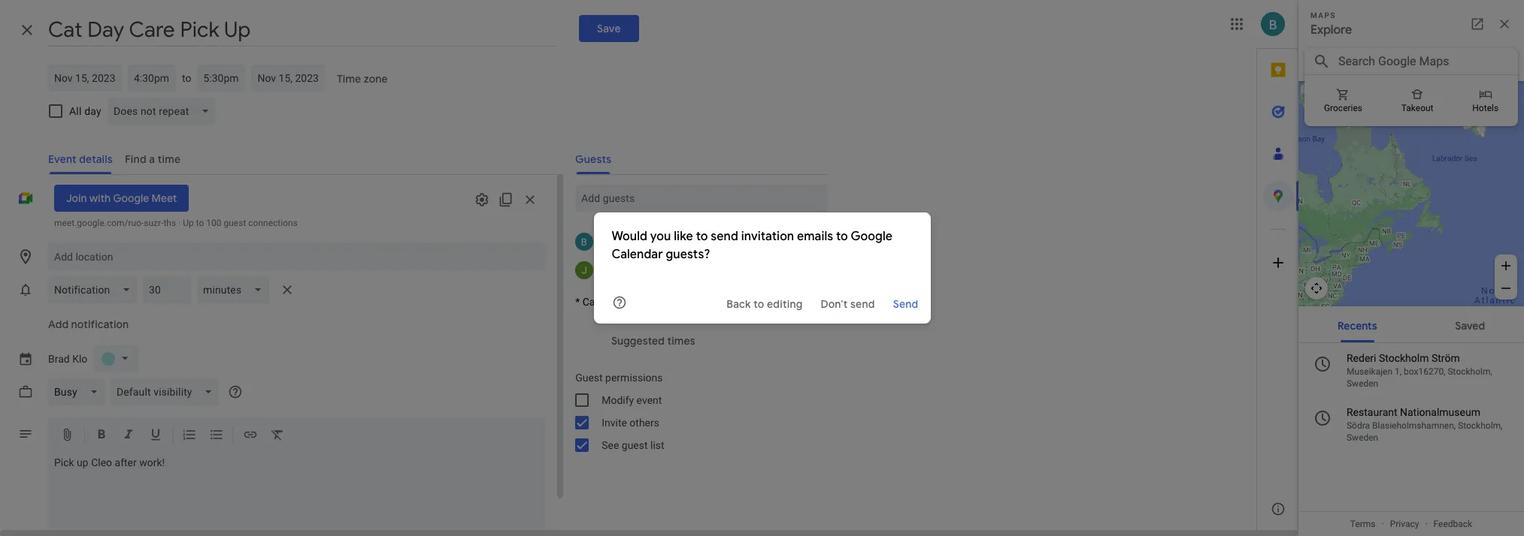 Task type: locate. For each thing, give the bounding box(es) containing it.
0 horizontal spatial guest
[[224, 218, 246, 229]]

time zone
[[337, 72, 388, 86]]

brad
[[605, 231, 627, 243], [48, 353, 70, 365]]

guest
[[575, 372, 603, 384]]

invitation
[[741, 229, 794, 244]]

insert link image
[[243, 428, 258, 445]]

·
[[178, 218, 181, 229]]

1 horizontal spatial guest
[[622, 440, 648, 452]]

numbered list image
[[182, 428, 197, 445]]

with
[[89, 192, 111, 205]]

don't
[[821, 298, 848, 311]]

event
[[637, 395, 662, 407]]

0 horizontal spatial klo
[[72, 353, 87, 365]]

0 vertical spatial send
[[711, 229, 738, 244]]

guest inside group
[[622, 440, 648, 452]]

calendar inside the would you like to send invitation emails to google calendar guests?
[[612, 247, 663, 262]]

guest left 'list'
[[622, 440, 648, 452]]

see guest list
[[602, 440, 664, 452]]

0 vertical spatial calendar
[[612, 247, 663, 262]]

google inside the would you like to send invitation emails to google calendar guests?
[[851, 229, 893, 244]]

klo
[[630, 231, 645, 243], [72, 353, 87, 365]]

1 horizontal spatial brad
[[605, 231, 627, 243]]

guest
[[224, 218, 246, 229], [622, 440, 648, 452]]

1 horizontal spatial klo
[[630, 231, 645, 243]]

google
[[113, 192, 149, 205], [851, 229, 893, 244]]

ths
[[164, 218, 176, 229]]

send inside don't send button
[[850, 298, 875, 311]]

klo inside brad klo organizer
[[630, 231, 645, 243]]

underline image
[[148, 428, 163, 445]]

Description text field
[[48, 457, 545, 537]]

would
[[612, 229, 647, 244]]

you
[[650, 229, 671, 244]]

calendar down the would
[[612, 247, 663, 262]]

to
[[182, 72, 191, 84], [196, 218, 204, 229], [696, 229, 708, 244], [836, 229, 848, 244], [754, 298, 764, 311]]

send
[[893, 298, 919, 311]]

Minutes in advance for notification number field
[[149, 277, 185, 304]]

send
[[711, 229, 738, 244], [850, 298, 875, 311]]

up
[[77, 457, 89, 469]]

editing
[[767, 298, 803, 311]]

group
[[563, 367, 828, 457]]

brad klo, organizer tree item
[[563, 227, 828, 259]]

remove formatting image
[[270, 428, 285, 445]]

tab list
[[1257, 49, 1299, 489]]

0 vertical spatial google
[[113, 192, 149, 205]]

join
[[66, 192, 87, 205]]

pick up cleo after work!
[[54, 457, 165, 469]]

1 vertical spatial guest
[[622, 440, 648, 452]]

google right emails
[[851, 229, 893, 244]]

1 horizontal spatial google
[[851, 229, 893, 244]]

others
[[630, 417, 660, 429]]

0 vertical spatial brad
[[605, 231, 627, 243]]

don't send button
[[815, 291, 881, 318]]

would you like to send invitation emails to google calendar guests? dialog
[[594, 213, 931, 324]]

0 vertical spatial klo
[[630, 231, 645, 243]]

1 vertical spatial klo
[[72, 353, 87, 365]]

google right with
[[113, 192, 149, 205]]

1 vertical spatial brad
[[48, 353, 70, 365]]

list
[[650, 440, 664, 452]]

klo down add notification button
[[72, 353, 87, 365]]

1 vertical spatial send
[[850, 298, 875, 311]]

add notification button
[[42, 311, 135, 338]]

work!
[[139, 457, 165, 469]]

meet.google.com/ruo-
[[54, 218, 144, 229]]

back
[[727, 298, 751, 311]]

formatting options toolbar
[[48, 418, 545, 454]]

modify
[[602, 395, 634, 407]]

save
[[597, 22, 621, 35]]

calendar right * at bottom
[[583, 296, 624, 308]]

guest right 100
[[224, 218, 246, 229]]

organizer
[[605, 245, 644, 256]]

0 horizontal spatial brad
[[48, 353, 70, 365]]

1 vertical spatial google
[[851, 229, 893, 244]]

all
[[69, 105, 82, 117]]

invite others
[[602, 417, 660, 429]]

after
[[115, 457, 137, 469]]

brad up organizer
[[605, 231, 627, 243]]

bold image
[[94, 428, 109, 445]]

brad down add
[[48, 353, 70, 365]]

suzr-
[[144, 218, 164, 229]]

Title text field
[[48, 14, 555, 47]]

30 minutes before element
[[48, 274, 299, 307]]

* calendar cannot be shown
[[575, 296, 707, 308]]

would you like to send invitation emails to google calendar guests? heading
[[612, 228, 913, 264]]

group containing guest permissions
[[563, 367, 828, 457]]

klo up organizer
[[630, 231, 645, 243]]

save button
[[579, 15, 639, 42]]

brad inside brad klo organizer
[[605, 231, 627, 243]]

calendar
[[612, 247, 663, 262], [583, 296, 624, 308]]

klo for brad klo organizer
[[630, 231, 645, 243]]

emails
[[797, 229, 833, 244]]

0 horizontal spatial send
[[711, 229, 738, 244]]

1 horizontal spatial send
[[850, 298, 875, 311]]

zone
[[364, 72, 388, 86]]



Task type: vqa. For each thing, say whether or not it's contained in the screenshot.
All day
yes



Task type: describe. For each thing, give the bounding box(es) containing it.
join with google meet link
[[54, 185, 189, 212]]

back to editing
[[727, 298, 803, 311]]

james peterson tree item
[[563, 259, 828, 283]]

like
[[674, 229, 693, 244]]

see
[[602, 440, 619, 452]]

guests invited to this event. tree
[[563, 227, 828, 283]]

add
[[48, 318, 69, 332]]

brad for brad klo
[[48, 353, 70, 365]]

brad klo organizer
[[605, 231, 645, 256]]

to inside button
[[754, 298, 764, 311]]

back to editing button
[[721, 291, 809, 318]]

would you like to send invitation emails to google calendar guests?
[[612, 229, 893, 262]]

pick
[[54, 457, 74, 469]]

brad for brad klo organizer
[[605, 231, 627, 243]]

modify event
[[602, 395, 662, 407]]

up
[[183, 218, 194, 229]]

bulleted list image
[[209, 428, 224, 445]]

send button
[[887, 291, 925, 318]]

time
[[337, 72, 362, 86]]

100
[[206, 218, 222, 229]]

all day
[[69, 105, 101, 117]]

send inside the would you like to send invitation emails to google calendar guests?
[[711, 229, 738, 244]]

day
[[84, 105, 101, 117]]

0 horizontal spatial google
[[113, 192, 149, 205]]

permissions
[[605, 372, 663, 384]]

join with google meet
[[66, 192, 177, 205]]

italic image
[[121, 428, 136, 445]]

1 vertical spatial calendar
[[583, 296, 624, 308]]

cleo
[[91, 457, 112, 469]]

connections
[[248, 218, 298, 229]]

*
[[575, 296, 580, 308]]

meet.google.com/ruo-suzr-ths · up to 100 guest connections
[[54, 218, 298, 229]]

be
[[662, 296, 673, 308]]

guest permissions
[[575, 372, 663, 384]]

add notification
[[48, 318, 129, 332]]

don't send
[[821, 298, 875, 311]]

brad klo
[[48, 353, 87, 365]]

time zone button
[[331, 65, 394, 92]]

cannot
[[627, 296, 659, 308]]

meet
[[152, 192, 177, 205]]

shown
[[676, 296, 707, 308]]

guests?
[[666, 247, 710, 262]]

notification
[[71, 318, 129, 332]]

klo for brad klo
[[72, 353, 87, 365]]

0 vertical spatial guest
[[224, 218, 246, 229]]

invite
[[602, 417, 627, 429]]



